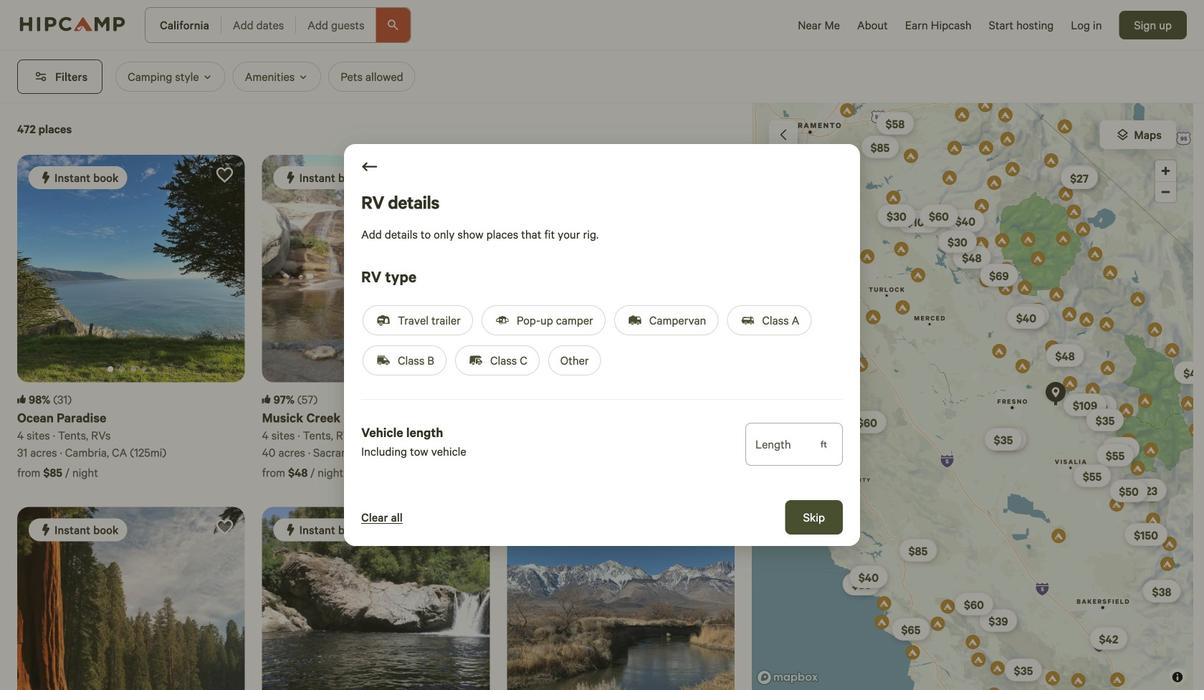 Task type: describe. For each thing, give the bounding box(es) containing it.
map region
[[752, 103, 1194, 691]]

toggle attribution image
[[1174, 670, 1183, 686]]

Length number field
[[756, 443, 821, 460]]



Task type: locate. For each thing, give the bounding box(es) containing it.
zoom out image
[[1156, 182, 1177, 202]]

map marker element
[[1046, 382, 1066, 406]]

zoom in image
[[1156, 161, 1177, 181]]

current image image
[[107, 367, 113, 372], [119, 367, 125, 372], [130, 367, 136, 372], [364, 367, 370, 372], [597, 367, 603, 372], [142, 367, 146, 372], [152, 368, 155, 371]]



Task type: vqa. For each thing, say whether or not it's contained in the screenshot.
second the Search from left
no



